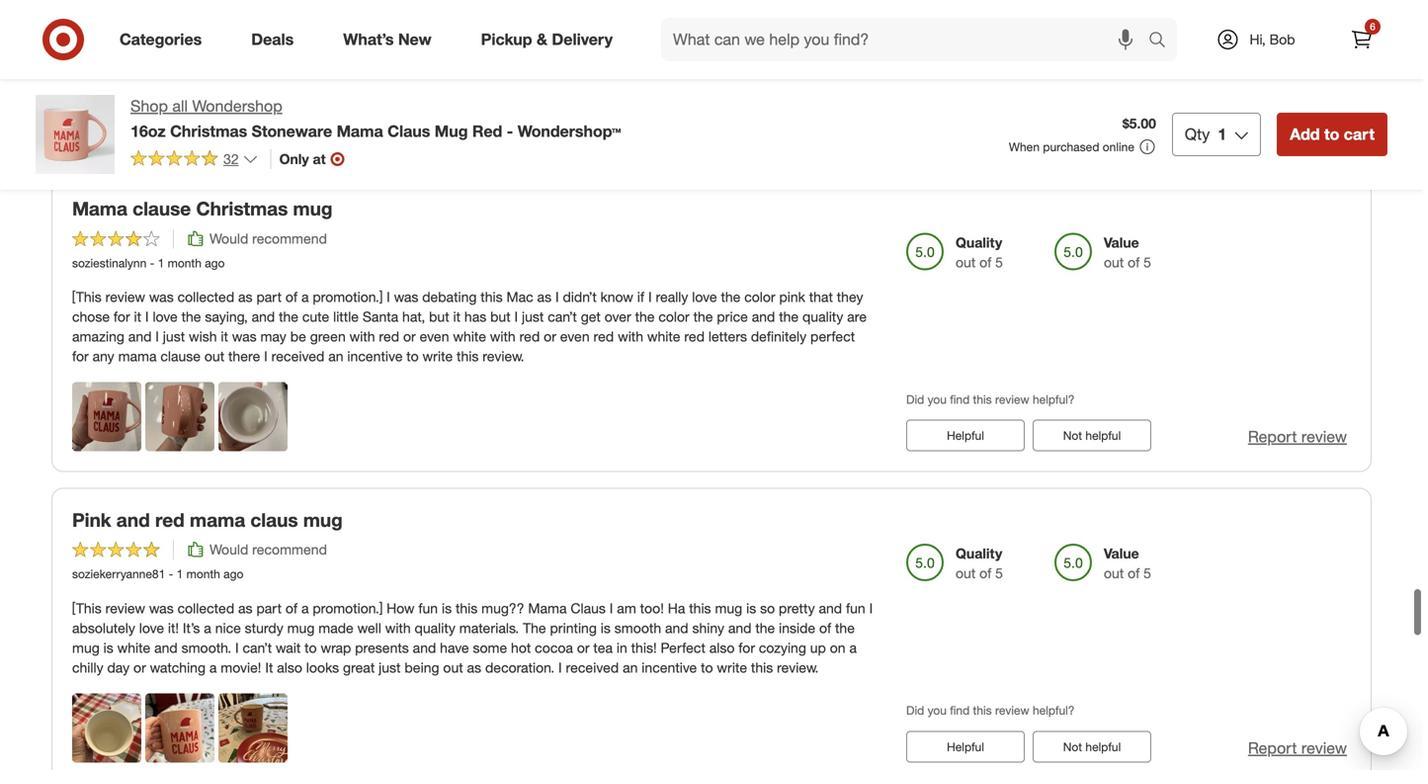 Task type: vqa. For each thing, say whether or not it's contained in the screenshot.
story
no



Task type: describe. For each thing, give the bounding box(es) containing it.
the up the on at the right bottom
[[836, 619, 855, 637]]

as down some
[[467, 659, 482, 676]]

up
[[811, 639, 826, 656]]

clause inside [this review was collected as part of a promotion.] i was debating this mac as i didn't know if i really love the color pink that they chose for it i love the saying, and the cute little santa hat, but it has but i just can't get over the color the price and the quality are amazing and i just wish it was may be green with red or even white with red or even red with white red letters definitely perfect for any mama clause out there i received an incentive to write this review.
[[161, 347, 201, 365]]

1 report from the top
[[1249, 116, 1298, 135]]

0 horizontal spatial definitely
[[401, 9, 456, 26]]

1 did from the top
[[907, 81, 925, 95]]

this!
[[631, 639, 657, 656]]

1 not helpful button from the top
[[1033, 108, 1152, 140]]

claus inside the shop all wondershop 16oz christmas stoneware mama claus mug red - wondershop™
[[388, 121, 430, 141]]

new
[[398, 30, 432, 49]]

mug??
[[482, 600, 525, 617]]

as up nice
[[238, 600, 253, 617]]

guest review image 1 of 3, zoom in image for pink
[[72, 693, 141, 763]]

is up tea
[[601, 619, 611, 637]]

helpful for mama clause christmas mug
[[1086, 428, 1122, 443]]

did for pink and red mama claus mug
[[907, 703, 925, 718]]

i right pretty
[[870, 600, 873, 617]]

i right if
[[649, 288, 652, 305]]

part for mama
[[257, 600, 282, 617]]

may
[[261, 328, 287, 345]]

[this for pink
[[72, 600, 102, 617]]

What can we help you find? suggestions appear below search field
[[662, 18, 1154, 61]]

price
[[717, 308, 748, 325]]

fit
[[460, 9, 472, 26]]

the down so
[[756, 619, 775, 637]]

would for red
[[210, 541, 248, 558]]

quality inside '[this review was collected as part of a promotion.] how fun is this mug?? mama claus i am too! ha this mug is so pretty and fun i absolutely love it! it's a nice sturdy mug made well with quality materials. the printing is smooth and shiny and the inside of the mug is white and smooth. i can't wait to wrap presents and have some hot cocoa or tea in this! perfect also for cozying up on a chilly day or watching a movie! it also looks great just being out as decoration. i received an incentive to write this review.'
[[415, 619, 456, 637]]

report review button for mama clause christmas mug
[[1249, 426, 1348, 448]]

on
[[830, 639, 846, 656]]

review inside [this review was collected as part of a promotion.] i was debating this mac as i didn't know if i really love the color pink that they chose for it i love the saying, and the cute little santa hat, but it has but i just can't get over the color the price and the quality are amazing and i just wish it was may be green with red or even white with red or even red with white red letters definitely perfect for any mama clause out there i received an incentive to write this review.
[[105, 288, 145, 305]]

wish
[[189, 328, 217, 345]]

1 vertical spatial just
[[163, 328, 185, 345]]

pickup & delivery
[[481, 30, 613, 49]]

and down it!
[[154, 639, 178, 656]]

that
[[810, 288, 833, 305]]

helpful? for pink and red mama claus mug
[[1033, 703, 1075, 718]]

1 helpful from the top
[[1086, 117, 1122, 132]]

for up 'amazing'
[[114, 308, 130, 325]]

6
[[1371, 20, 1376, 33]]

review. inside '[this review was collected as part of a promotion.] how fun is this mug?? mama claus i am too! ha this mug is so pretty and fun i absolutely love it! it's a nice sturdy mug made well with quality materials. the printing is smooth and shiny and the inside of the mug is white and smooth. i can't wait to wrap presents and have some hot cocoa or tea in this! perfect also for cozying up on a chilly day or watching a movie! it also looks great just being out as decoration. i received an incentive to write this review.'
[[777, 659, 819, 676]]

ha
[[668, 600, 686, 617]]

guest review image 2 of 3, zoom in image for christmas
[[145, 382, 215, 451]]

it's
[[183, 619, 200, 637]]

the right fit
[[475, 9, 495, 26]]

perfect
[[661, 639, 706, 656]]

being
[[405, 659, 440, 676]]

can't inside [this review was collected as part of a promotion.] i was debating this mac as i didn't know if i really love the color pink that they chose for it i love the saying, and the cute little santa hat, but it has but i just can't get over the color the price and the quality are amazing and i just wish it was may be green with red or even white with red or even red with white red letters definitely perfect for any mama clause out there i received an incentive to write this review.
[[548, 308, 577, 325]]

to down perfect
[[701, 659, 713, 676]]

the up price
[[721, 288, 741, 305]]

promotion.] for pink and red mama claus mug
[[313, 600, 383, 617]]

find for pink and red mama claus mug
[[950, 703, 970, 718]]

and right price
[[752, 308, 776, 325]]

0 horizontal spatial it
[[134, 308, 141, 325]]

would for christmas
[[210, 230, 248, 247]]

32 link
[[131, 149, 259, 172]]

are
[[848, 308, 867, 325]]

$5.00
[[1123, 115, 1157, 132]]

month for red
[[186, 567, 220, 582]]

hi,
[[1250, 31, 1266, 48]]

1 helpful? from the top
[[1033, 81, 1075, 95]]

report for mama clause christmas mug
[[1249, 427, 1298, 446]]

1 for mama
[[177, 567, 183, 582]]

add to cart button
[[1278, 113, 1388, 156]]

holidays
[[293, 9, 344, 26]]

it!
[[168, 619, 179, 637]]

incentive inside [this review was collected as part of a promotion.] i was debating this mac as i didn't know if i really love the color pink that they chose for it i love the saying, and the cute little santa hat, but it has but i just can't get over the color the price and the quality are amazing and i just wish it was may be green with red or even white with red or even red with white red letters definitely perfect for any mama clause out there i received an incentive to write this review.
[[347, 347, 403, 365]]

can't inside '[this review was collected as part of a promotion.] how fun is this mug?? mama claus i am too! ha this mug is so pretty and fun i absolutely love it! it's a nice sturdy mug made well with quality materials. the printing is smooth and shiny and the inside of the mug is white and smooth. i can't wait to wrap presents and have some hot cocoa or tea in this! perfect also for cozying up on a chilly day or watching a movie! it also looks great just being out as decoration. i received an incentive to write this review.'
[[243, 639, 272, 656]]

out inside [this review was collected as part of a promotion.] i was debating this mac as i didn't know if i really love the color pink that they chose for it i love the saying, and the cute little santa hat, but it has but i just can't get over the color the price and the quality are amazing and i just wish it was may be green with red or even white with red or even red with white red letters definitely perfect for any mama clause out there i received an incentive to write this review.
[[205, 347, 225, 365]]

i down soziestinalynn - 1 month ago
[[145, 308, 149, 325]]

decoration.
[[485, 659, 555, 676]]

design
[[956, 17, 1002, 35]]

2 fun from the left
[[846, 600, 866, 617]]

letters
[[709, 328, 747, 345]]

bill!
[[499, 9, 520, 26]]

2 horizontal spatial just
[[522, 308, 544, 325]]

ago for christmas
[[205, 255, 225, 270]]

shop all wondershop 16oz christmas stoneware mama claus mug red - wondershop™
[[131, 96, 621, 141]]

as up saying,
[[238, 288, 253, 305]]

32
[[223, 150, 239, 167]]

1 but from the left
[[429, 308, 450, 325]]

materials.
[[460, 619, 519, 637]]

to inside 'button'
[[1325, 125, 1340, 144]]

would recommend for mug
[[210, 230, 327, 247]]

shiny
[[693, 619, 725, 637]]

soziestinalynn - 1 month ago
[[72, 255, 225, 270]]

little
[[333, 308, 359, 325]]

get
[[581, 308, 601, 325]]

[this for mama
[[72, 288, 102, 305]]

presents
[[355, 639, 409, 656]]

cute inside [this review was collected as part of a promotion.] i was debating this mac as i didn't know if i really love the color pink that they chose for it i love the saying, and the cute little santa hat, but it has but i just can't get over the color the price and the quality are amazing and i just wish it was may be green with red or even white with red or even red with white red letters definitely perfect for any mama clause out there i received an incentive to write this review.
[[302, 308, 329, 325]]

quality out of 5 for pink and red mama claus mug
[[956, 545, 1004, 582]]

for inside '[this review was collected as part of a promotion.] how fun is this mug?? mama claus i am too! ha this mug is so pretty and fun i absolutely love it! it's a nice sturdy mug made well with quality materials. the printing is smooth and shiny and the inside of the mug is white and smooth. i can't wait to wrap presents and have some hot cocoa or tea in this! perfect also for cozying up on a chilly day or watching a movie! it also looks great just being out as decoration. i received an incentive to write this review.'
[[739, 639, 755, 656]]

a up 'guest review image 1 of 1, zoom in'
[[108, 9, 116, 26]]

sturdy
[[245, 619, 284, 637]]

1 report review from the top
[[1249, 116, 1348, 135]]

the up wish
[[182, 308, 201, 325]]

guest review image 3 of 3, zoom in image for mama
[[219, 693, 288, 763]]

day
[[107, 659, 130, 676]]

add
[[1291, 125, 1321, 144]]

chose
[[72, 308, 110, 325]]

report review for mama clause christmas mug
[[1249, 427, 1348, 446]]

cozying
[[759, 639, 807, 656]]

1 vertical spatial also
[[277, 659, 302, 676]]

red down mac at left top
[[520, 328, 540, 345]]

looks
[[306, 659, 339, 676]]

recommend for mama
[[252, 541, 327, 558]]

find for mama clause christmas mug
[[950, 392, 970, 407]]

did for mama clause christmas mug
[[907, 392, 925, 407]]

and right pretty
[[819, 600, 843, 617]]

part for mug
[[257, 288, 282, 305]]

hat,
[[402, 308, 425, 325]]

great
[[343, 659, 375, 676]]

review. inside [this review was collected as part of a promotion.] i was debating this mac as i didn't know if i really love the color pink that they chose for it i love the saying, and the cute little santa hat, but it has but i just can't get over the color the price and the quality are amazing and i just wish it was may be green with red or even white with red or even red with white red letters definitely perfect for any mama clause out there i received an incentive to write this review.
[[483, 347, 525, 365]]

would recommend for mama
[[210, 541, 327, 558]]

with down mac at left top
[[490, 328, 516, 345]]

0 vertical spatial cute
[[120, 9, 147, 26]]

red left letters
[[685, 328, 705, 345]]

1 horizontal spatial it
[[221, 328, 228, 345]]

a right the on at the right bottom
[[850, 639, 857, 656]]

i up santa
[[387, 288, 390, 305]]

ago for red
[[224, 567, 244, 582]]

not helpful for mama clause christmas mug
[[1064, 428, 1122, 443]]

pickup & delivery link
[[464, 18, 638, 61]]

helpful button for pink and red mama claus mug
[[907, 731, 1025, 763]]

printing
[[550, 619, 597, 637]]

christmas for stoneware
[[170, 121, 247, 141]]

hi, bob
[[1250, 31, 1296, 48]]

how
[[387, 600, 415, 617]]

out inside '[this review was collected as part of a promotion.] how fun is this mug?? mama claus i am too! ha this mug is so pretty and fun i absolutely love it! it's a nice sturdy mug made well with quality materials. the printing is smooth and shiny and the inside of the mug is white and smooth. i can't wait to wrap presents and have some hot cocoa or tea in this! perfect also for cozying up on a chilly day or watching a movie! it also looks great just being out as decoration. i received an incentive to write this review.'
[[443, 659, 463, 676]]

too!
[[640, 600, 664, 617]]

16oz
[[131, 121, 166, 141]]

inside
[[779, 619, 816, 637]]

received inside '[this review was collected as part of a promotion.] how fun is this mug?? mama claus i am too! ha this mug is so pretty and fun i absolutely love it! it's a nice sturdy mug made well with quality materials. the printing is smooth and shiny and the inside of the mug is white and smooth. i can't wait to wrap presents and have some hot cocoa or tea in this! perfect also for cozying up on a chilly day or watching a movie! it also looks great just being out as decoration. i received an incentive to write this review.'
[[566, 659, 619, 676]]

what's
[[343, 30, 394, 49]]

not helpful button for pink and red mama claus mug
[[1033, 731, 1152, 763]]

perfect
[[811, 328, 855, 345]]

what's new
[[343, 30, 432, 49]]

pickup
[[481, 30, 533, 49]]

wondershop
[[192, 96, 282, 116]]

have
[[440, 639, 469, 656]]

for up 'deals'
[[249, 9, 265, 26]]

search
[[1140, 32, 1188, 51]]

guest review image 1 of 1, zoom in image
[[72, 43, 141, 112]]

smooth.
[[182, 639, 231, 656]]

deals link
[[235, 18, 319, 61]]

mama clause christmas mug
[[72, 197, 333, 220]]

the
[[523, 619, 546, 637]]

nice
[[215, 619, 241, 637]]

image of 16oz christmas stoneware mama claus mug red - wondershop™ image
[[36, 95, 115, 174]]

and up what's
[[348, 9, 371, 26]]

bob
[[1270, 31, 1296, 48]]

with down little
[[350, 328, 375, 345]]

didn't
[[563, 288, 597, 305]]

only
[[279, 150, 309, 167]]

1 report review button from the top
[[1249, 114, 1348, 137]]

1 horizontal spatial mama
[[190, 509, 245, 531]]

smooth
[[615, 619, 662, 637]]

love down soziestinalynn - 1 month ago
[[153, 308, 178, 325]]

[this review was collected as part of a promotion.] how fun is this mug?? mama claus i am too! ha this mug is so pretty and fun i absolutely love it! it's a nice sturdy mug made well with quality materials. the printing is smooth and shiny and the inside of the mug is white and smooth. i can't wait to wrap presents and have some hot cocoa or tea in this! perfect also for cozying up on a chilly day or watching a movie! it also looks great just being out as decoration. i received an incentive to write this review.
[[72, 600, 873, 676]]

guest review image 1 of 3, zoom in image for mama
[[72, 382, 141, 451]]

0 vertical spatial clause
[[133, 197, 191, 220]]

debating
[[422, 288, 477, 305]]

incentive inside '[this review was collected as part of a promotion.] how fun is this mug?? mama claus i am too! ha this mug is so pretty and fun i absolutely love it! it's a nice sturdy mug made well with quality materials. the printing is smooth and shiny and the inside of the mug is white and smooth. i can't wait to wrap presents and have some hot cocoa or tea in this! perfect also for cozying up on a chilly day or watching a movie! it also looks great just being out as decoration. i received an incentive to write this review.'
[[642, 659, 697, 676]]

just inside '[this review was collected as part of a promotion.] how fun is this mug?? mama claus i am too! ha this mug is so pretty and fun i absolutely love it! it's a nice sturdy mug made well with quality materials. the printing is smooth and shiny and the inside of the mug is white and smooth. i can't wait to wrap presents and have some hot cocoa or tea in this! perfect also for cozying up on a chilly day or watching a movie! it also looks great just being out as decoration. i received an incentive to write this review.'
[[379, 659, 401, 676]]

and right pink
[[116, 509, 150, 531]]

helpful for pink and red mama claus mug
[[1086, 739, 1122, 754]]

well
[[358, 619, 381, 637]]

has
[[465, 308, 487, 325]]

claus
[[251, 509, 298, 531]]

red
[[473, 121, 503, 141]]

month for christmas
[[168, 255, 202, 270]]

the left price
[[694, 308, 713, 325]]

1 you from the top
[[928, 81, 947, 95]]

you for pink and red mama claus mug
[[928, 703, 947, 718]]

[this review was collected as part of a promotion.] i was debating this mac as i didn't know if i really love the color pink that they chose for it i love the saying, and the cute little santa hat, but it has but i just can't get over the color the price and the quality are amazing and i just wish it was may be green with red or even white with red or even red with white red letters definitely perfect for any mama clause out there i received an incentive to write this review.
[[72, 288, 867, 365]]

i up 'guest review image 1 of 1, zoom in'
[[72, 9, 76, 26]]

2 even from the left
[[560, 328, 590, 345]]

wait
[[276, 639, 301, 656]]

was up there
[[232, 328, 257, 345]]

and up 'being' on the bottom left of the page
[[413, 639, 436, 656]]

soziekerryanne81
[[72, 567, 165, 582]]

red up soziekerryanne81 - 1 month ago
[[155, 509, 185, 531]]

and right 'amazing'
[[128, 328, 152, 345]]

i down mac at left top
[[515, 308, 518, 325]]

collected for red
[[178, 600, 234, 617]]

0 vertical spatial also
[[710, 639, 735, 656]]

online
[[1103, 139, 1135, 154]]

there
[[228, 347, 260, 365]]

an inside '[this review was collected as part of a promotion.] how fun is this mug?? mama claus i am too! ha this mug is so pretty and fun i absolutely love it! it's a nice sturdy mug made well with quality materials. the printing is smooth and shiny and the inside of the mug is white and smooth. i can't wait to wrap presents and have some hot cocoa or tea in this! perfect also for cozying up on a chilly day or watching a movie! it also looks great just being out as decoration. i received an incentive to write this review.'
[[623, 659, 638, 676]]

0 vertical spatial 1
[[1218, 125, 1227, 144]]

all
[[172, 96, 188, 116]]

wrap
[[321, 639, 351, 656]]

0 horizontal spatial mama
[[72, 197, 127, 220]]

love right really
[[692, 288, 717, 305]]

purchased
[[1044, 139, 1100, 154]]

shop
[[131, 96, 168, 116]]



Task type: locate. For each thing, give the bounding box(es) containing it.
promotion.] inside [this review was collected as part of a promotion.] i was debating this mac as i didn't know if i really love the color pink that they chose for it i love the saying, and the cute little santa hat, but it has but i just can't get over the color the price and the quality are amazing and i just wish it was may be green with red or even white with red or even red with white red letters definitely perfect for any mama clause out there i received an incentive to write this review.
[[313, 288, 383, 305]]

1 horizontal spatial color
[[745, 288, 776, 305]]

1 collected from the top
[[178, 288, 234, 305]]

part up may
[[257, 288, 282, 305]]

fun right how on the bottom left
[[419, 600, 438, 617]]

christmas inside the shop all wondershop 16oz christmas stoneware mama claus mug red - wondershop™
[[170, 121, 247, 141]]

collected inside [this review was collected as part of a promotion.] i was debating this mac as i didn't know if i really love the color pink that they chose for it i love the saying, and the cute little santa hat, but it has but i just can't get over the color the price and the quality are amazing and i just wish it was may be green with red or even white with red or even red with white red letters definitely perfect for any mama clause out there i received an incentive to write this review.
[[178, 288, 234, 305]]

guest review image 3 of 3, zoom in image for mug
[[219, 382, 288, 451]]

2 collected from the top
[[178, 600, 234, 617]]

recommend down the only
[[252, 230, 327, 247]]

2 value out of 5 from the top
[[1104, 545, 1152, 582]]

0 horizontal spatial but
[[429, 308, 450, 325]]

0 vertical spatial mama
[[337, 121, 383, 141]]

2 helpful from the top
[[947, 739, 985, 754]]

is up have
[[442, 600, 452, 617]]

1 vertical spatial helpful button
[[907, 731, 1025, 763]]

helpful button for mama clause christmas mug
[[907, 420, 1025, 451]]

1 vertical spatial month
[[186, 567, 220, 582]]

1 vertical spatial guest review image 3 of 3, zoom in image
[[219, 693, 288, 763]]

3 helpful? from the top
[[1033, 703, 1075, 718]]

1 horizontal spatial mama
[[337, 121, 383, 141]]

helpful? for mama clause christmas mug
[[1033, 392, 1075, 407]]

- right soziekerryanne81
[[169, 567, 173, 582]]

definitely
[[401, 9, 456, 26], [751, 328, 807, 345]]

claus inside '[this review was collected as part of a promotion.] how fun is this mug?? mama claus i am too! ha this mug is so pretty and fun i absolutely love it! it's a nice sturdy mug made well with quality materials. the printing is smooth and shiny and the inside of the mug is white and smooth. i can't wait to wrap presents and have some hot cocoa or tea in this! perfect also for cozying up on a chilly day or watching a movie! it also looks great just being out as decoration. i received an incentive to write this review.'
[[571, 600, 606, 617]]

when purchased online
[[1009, 139, 1135, 154]]

saying,
[[205, 308, 248, 325]]

0 horizontal spatial 1
[[158, 255, 164, 270]]

did you find this review helpful?
[[907, 81, 1075, 95], [907, 392, 1075, 407], [907, 703, 1075, 718]]

guest review image 1 of 3, zoom in image
[[72, 382, 141, 451], [72, 693, 141, 763]]

0 vertical spatial quality out of 5
[[956, 234, 1004, 271]]

1 vertical spatial color
[[659, 308, 690, 325]]

and down ha
[[665, 619, 689, 637]]

1 vertical spatial mama
[[190, 509, 245, 531]]

recommend for mug
[[252, 230, 327, 247]]

2 helpful from the top
[[1086, 428, 1122, 443]]

2 quality out of 5 from the top
[[956, 545, 1004, 582]]

report review button for pink and red mama claus mug
[[1249, 737, 1348, 760]]

1 horizontal spatial write
[[717, 659, 748, 676]]

the down if
[[635, 308, 655, 325]]

1 even from the left
[[420, 328, 449, 345]]

0 horizontal spatial can't
[[243, 639, 272, 656]]

1 vertical spatial helpful
[[1086, 428, 1122, 443]]

3 report review from the top
[[1249, 738, 1348, 758]]

collected inside '[this review was collected as part of a promotion.] how fun is this mug?? mama claus i am too! ha this mug is so pretty and fun i absolutely love it! it's a nice sturdy mug made well with quality materials. the printing is smooth and shiny and the inside of the mug is white and smooth. i can't wait to wrap presents and have some hot cocoa or tea in this! perfect also for cozying up on a chilly day or watching a movie! it also looks great just being out as decoration. i received an incentive to write this review.'
[[178, 600, 234, 617]]

guest review image 2 of 3, zoom in image down wish
[[145, 382, 215, 451]]

is down absolutely
[[103, 639, 113, 656]]

2 report review from the top
[[1249, 427, 1348, 446]]

2 recommend from the top
[[252, 541, 327, 558]]

value out of 5 for pink and red mama claus mug
[[1104, 545, 1152, 582]]

i up 'movie!' at the bottom of page
[[235, 639, 239, 656]]

they
[[837, 288, 864, 305]]

cocoa
[[535, 639, 573, 656]]

0 vertical spatial helpful button
[[907, 420, 1025, 451]]

and
[[348, 9, 371, 26], [252, 308, 275, 325], [752, 308, 776, 325], [128, 328, 152, 345], [116, 509, 150, 531], [819, 600, 843, 617], [665, 619, 689, 637], [729, 619, 752, 637], [154, 639, 178, 656], [413, 639, 436, 656]]

definitely up new
[[401, 9, 456, 26]]

to right add
[[1325, 125, 1340, 144]]

mama inside [this review was collected as part of a promotion.] i was debating this mac as i didn't know if i really love the color pink that they chose for it i love the saying, and the cute little santa hat, but it has but i just can't get over the color the price and the quality are amazing and i just wish it was may be green with red or even white with red or even red with white red letters definitely perfect for any mama clause out there i received an incentive to write this review.
[[118, 347, 157, 365]]

1 horizontal spatial even
[[560, 328, 590, 345]]

christmas up categories
[[151, 9, 214, 26]]

1 horizontal spatial white
[[453, 328, 486, 345]]

2 vertical spatial did you find this review helpful?
[[907, 703, 1075, 718]]

- right soziestinalynn at the left top of page
[[150, 255, 155, 270]]

categories link
[[103, 18, 227, 61]]

as
[[238, 288, 253, 305], [537, 288, 552, 305], [238, 600, 253, 617], [467, 659, 482, 676]]

as right mac at left top
[[537, 288, 552, 305]]

2 horizontal spatial white
[[648, 328, 681, 345]]

1 value from the top
[[1104, 234, 1140, 251]]

2 vertical spatial did
[[907, 703, 925, 718]]

red
[[379, 328, 400, 345], [520, 328, 540, 345], [594, 328, 614, 345], [685, 328, 705, 345], [155, 509, 185, 531]]

to down hat,
[[407, 347, 419, 365]]

month down 'pink and red mama claus mug'
[[186, 567, 220, 582]]

value for mama clause christmas mug
[[1104, 234, 1140, 251]]

amazing
[[72, 328, 124, 345]]

1 vertical spatial an
[[623, 659, 638, 676]]

for left any
[[72, 347, 89, 365]]

2 vertical spatial helpful
[[1086, 739, 1122, 754]]

3 not from the top
[[1064, 739, 1083, 754]]

received inside [this review was collected as part of a promotion.] i was debating this mac as i didn't know if i really love the color pink that they chose for it i love the saying, and the cute little santa hat, but it has but i just can't get over the color the price and the quality are amazing and i just wish it was may be green with red or even white with red or even red with white red letters definitely perfect for any mama clause out there i received an incentive to write this review.
[[272, 347, 325, 365]]

delivery
[[552, 30, 613, 49]]

just left wish
[[163, 328, 185, 345]]

1 vertical spatial cute
[[302, 308, 329, 325]]

2 not helpful from the top
[[1064, 428, 1122, 443]]

1 promotion.] from the top
[[313, 288, 383, 305]]

2 find from the top
[[950, 392, 970, 407]]

1 vertical spatial review.
[[777, 659, 819, 676]]

tea
[[594, 639, 613, 656]]

2 vertical spatial not
[[1064, 739, 1083, 754]]

mama up soziestinalynn at the left top of page
[[72, 197, 127, 220]]

1 horizontal spatial fun
[[846, 600, 866, 617]]

- for mug
[[150, 255, 155, 270]]

would down mama clause christmas mug
[[210, 230, 248, 247]]

0 vertical spatial ago
[[205, 255, 225, 270]]

1 guest review image 3 of 3, zoom in image from the top
[[219, 382, 288, 451]]

it
[[265, 659, 273, 676]]

categories
[[120, 30, 202, 49]]

2 guest review image 2 of 3, zoom in image from the top
[[145, 693, 215, 763]]

part inside '[this review was collected as part of a promotion.] how fun is this mug?? mama claus i am too! ha this mug is so pretty and fun i absolutely love it! it's a nice sturdy mug made well with quality materials. the printing is smooth and shiny and the inside of the mug is white and smooth. i can't wait to wrap presents and have some hot cocoa or tea in this! perfect also for cozying up on a chilly day or watching a movie! it also looks great just being out as decoration. i received an incentive to write this review.'
[[257, 600, 282, 617]]

not for pink and red mama claus mug
[[1064, 739, 1083, 754]]

love
[[80, 9, 105, 26], [692, 288, 717, 305], [153, 308, 178, 325], [139, 619, 164, 637]]

chilly
[[72, 659, 103, 676]]

made
[[319, 619, 354, 637]]

clause up soziestinalynn - 1 month ago
[[133, 197, 191, 220]]

1 vertical spatial report
[[1249, 427, 1298, 446]]

2 did from the top
[[907, 392, 925, 407]]

1 [this from the top
[[72, 288, 102, 305]]

write down shiny
[[717, 659, 748, 676]]

1 vertical spatial helpful
[[947, 739, 985, 754]]

was inside '[this review was collected as part of a promotion.] how fun is this mug?? mama claus i am too! ha this mug is so pretty and fun i absolutely love it! it's a nice sturdy mug made well with quality materials. the printing is smooth and shiny and the inside of the mug is white and smooth. i can't wait to wrap presents and have some hot cocoa or tea in this! perfect also for cozying up on a chilly day or watching a movie! it also looks great just being out as decoration. i received an incentive to write this review.'
[[149, 600, 174, 617]]

2 you from the top
[[928, 392, 947, 407]]

red down santa
[[379, 328, 400, 345]]

pink and red mama claus mug
[[72, 509, 343, 531]]

promotion.] for mama clause christmas mug
[[313, 288, 383, 305]]

0 vertical spatial guest review image 1 of 3, zoom in image
[[72, 382, 141, 451]]

stoneware
[[252, 121, 332, 141]]

2 would from the top
[[210, 541, 248, 558]]

not helpful for pink and red mama claus mug
[[1064, 739, 1122, 754]]

1 right qty in the right of the page
[[1218, 125, 1227, 144]]

0 vertical spatial can't
[[548, 308, 577, 325]]

at
[[313, 150, 326, 167]]

0 vertical spatial would recommend
[[210, 230, 327, 247]]

2 would recommend from the top
[[210, 541, 327, 558]]

0 horizontal spatial just
[[163, 328, 185, 345]]

&
[[537, 30, 548, 49]]

1 vertical spatial not
[[1064, 428, 1083, 443]]

but right has
[[491, 308, 511, 325]]

mug
[[435, 121, 468, 141]]

not
[[1064, 117, 1083, 132], [1064, 428, 1083, 443], [1064, 739, 1083, 754]]

1 value out of 5 from the top
[[1104, 234, 1152, 271]]

0 horizontal spatial an
[[329, 347, 344, 365]]

1 horizontal spatial incentive
[[642, 659, 697, 676]]

recommend
[[252, 230, 327, 247], [252, 541, 327, 558]]

1 helpful button from the top
[[907, 420, 1025, 451]]

guest review image 3 of 3, zoom in image down there
[[219, 382, 288, 451]]

would recommend down 'claus'
[[210, 541, 327, 558]]

collected for christmas
[[178, 288, 234, 305]]

with inside '[this review was collected as part of a promotion.] how fun is this mug?? mama claus i am too! ha this mug is so pretty and fun i absolutely love it! it's a nice sturdy mug made well with quality materials. the printing is smooth and shiny and the inside of the mug is white and smooth. i can't wait to wrap presents and have some hot cocoa or tea in this! perfect also for cozying up on a chilly day or watching a movie! it also looks great just being out as decoration. i received an incentive to write this review.'
[[385, 619, 411, 637]]

2 vertical spatial mama
[[528, 600, 567, 617]]

1 vertical spatial not helpful button
[[1033, 420, 1152, 451]]

mug
[[217, 9, 245, 26], [293, 197, 333, 220], [303, 509, 343, 531], [715, 600, 743, 617], [287, 619, 315, 637], [72, 639, 100, 656]]

recommend down 'claus'
[[252, 541, 327, 558]]

color left pink at the right top of the page
[[745, 288, 776, 305]]

an down in
[[623, 659, 638, 676]]

i left didn't
[[556, 288, 559, 305]]

absolutely
[[72, 619, 135, 637]]

incentive
[[347, 347, 403, 365], [642, 659, 697, 676]]

write inside [this review was collected as part of a promotion.] i was debating this mac as i didn't know if i really love the color pink that they chose for it i love the saying, and the cute little santa hat, but it has but i just can't get over the color the price and the quality are amazing and i just wish it was may be green with red or even white with red or even red with white red letters definitely perfect for any mama clause out there i received an incentive to write this review.
[[423, 347, 453, 365]]

but
[[429, 308, 450, 325], [491, 308, 511, 325]]

3 did you find this review helpful? from the top
[[907, 703, 1075, 718]]

guest review image 2 of 3, zoom in image for red
[[145, 693, 215, 763]]

2 report review button from the top
[[1249, 426, 1348, 448]]

be
[[290, 328, 306, 345]]

report review button
[[1249, 114, 1348, 137], [1249, 426, 1348, 448], [1249, 737, 1348, 760]]

to inside [this review was collected as part of a promotion.] i was debating this mac as i didn't know if i really love the color pink that they chose for it i love the saying, and the cute little santa hat, but it has but i just can't get over the color the price and the quality are amazing and i just wish it was may be green with red or even white with red or even red with white red letters definitely perfect for any mama clause out there i received an incentive to write this review.
[[407, 347, 419, 365]]

received down be
[[272, 347, 325, 365]]

0 vertical spatial report
[[1249, 116, 1298, 135]]

2 [this from the top
[[72, 600, 102, 617]]

1 vertical spatial promotion.]
[[313, 600, 383, 617]]

1 vertical spatial quality out of 5
[[956, 545, 1004, 582]]

even
[[420, 328, 449, 345], [560, 328, 590, 345]]

would recommend down mama clause christmas mug
[[210, 230, 327, 247]]

1 would from the top
[[210, 230, 248, 247]]

also down wait
[[277, 659, 302, 676]]

0 horizontal spatial incentive
[[347, 347, 403, 365]]

mama
[[118, 347, 157, 365], [190, 509, 245, 531]]

1 would recommend from the top
[[210, 230, 327, 247]]

even down hat,
[[420, 328, 449, 345]]

1 vertical spatial claus
[[571, 600, 606, 617]]

0 vertical spatial value out of 5
[[1104, 234, 1152, 271]]

1 for mug
[[158, 255, 164, 270]]

fun
[[419, 600, 438, 617], [846, 600, 866, 617]]

1 horizontal spatial just
[[379, 659, 401, 676]]

white down has
[[453, 328, 486, 345]]

mama right stoneware
[[337, 121, 383, 141]]

1 guest review image 2 of 3, zoom in image from the top
[[145, 382, 215, 451]]

2 guest review image 1 of 3, zoom in image from the top
[[72, 693, 141, 763]]

1 vertical spatial write
[[717, 659, 748, 676]]

[this inside '[this review was collected as part of a promotion.] how fun is this mug?? mama claus i am too! ha this mug is so pretty and fun i absolutely love it! it's a nice sturdy mug made well with quality materials. the printing is smooth and shiny and the inside of the mug is white and smooth. i can't wait to wrap presents and have some hot cocoa or tea in this! perfect also for cozying up on a chilly day or watching a movie! it also looks great just being out as decoration. i received an incentive to write this review.'
[[72, 600, 102, 617]]

2 vertical spatial just
[[379, 659, 401, 676]]

with down how on the bottom left
[[385, 619, 411, 637]]

guest review image 1 of 3, zoom in image down 'day'
[[72, 693, 141, 763]]

was down soziestinalynn - 1 month ago
[[149, 288, 174, 305]]

color down really
[[659, 308, 690, 325]]

review. down has
[[483, 347, 525, 365]]

0 vertical spatial you
[[928, 81, 947, 95]]

quality
[[956, 234, 1003, 251], [803, 308, 844, 325], [956, 545, 1003, 562], [415, 619, 456, 637]]

helpful?
[[1033, 81, 1075, 95], [1033, 392, 1075, 407], [1033, 703, 1075, 718]]

it left has
[[453, 308, 461, 325]]

1 not helpful from the top
[[1064, 117, 1122, 132]]

review inside '[this review was collected as part of a promotion.] how fun is this mug?? mama claus i am too! ha this mug is so pretty and fun i absolutely love it! it's a nice sturdy mug made well with quality materials. the printing is smooth and shiny and the inside of the mug is white and smooth. i can't wait to wrap presents and have some hot cocoa or tea in this! perfect also for cozying up on a chilly day or watching a movie! it also looks great just being out as decoration. i received an incentive to write this review.'
[[105, 600, 145, 617]]

2 vertical spatial find
[[950, 703, 970, 718]]

1 recommend from the top
[[252, 230, 327, 247]]

3 report from the top
[[1249, 738, 1298, 758]]

i left wish
[[156, 328, 159, 345]]

mama inside '[this review was collected as part of a promotion.] how fun is this mug?? mama claus i am too! ha this mug is so pretty and fun i absolutely love it! it's a nice sturdy mug made well with quality materials. the printing is smooth and shiny and the inside of the mug is white and smooth. i can't wait to wrap presents and have some hot cocoa or tea in this! perfect also for cozying up on a chilly day or watching a movie! it also looks great just being out as decoration. i received an incentive to write this review.'
[[528, 600, 567, 617]]

0 vertical spatial definitely
[[401, 9, 456, 26]]

1 fun from the left
[[419, 600, 438, 617]]

not for mama clause christmas mug
[[1064, 428, 1083, 443]]

0 horizontal spatial fun
[[419, 600, 438, 617]]

3 helpful from the top
[[1086, 739, 1122, 754]]

to right wait
[[305, 639, 317, 656]]

cart
[[1345, 125, 1375, 144]]

0 horizontal spatial -
[[150, 255, 155, 270]]

1 vertical spatial find
[[950, 392, 970, 407]]

collected up "it's"
[[178, 600, 234, 617]]

mama right any
[[118, 347, 157, 365]]

0 horizontal spatial mama
[[118, 347, 157, 365]]

is left so
[[747, 600, 757, 617]]

deals
[[251, 30, 294, 49]]

some
[[473, 639, 507, 656]]

value out of 5 for mama clause christmas mug
[[1104, 234, 1152, 271]]

over
[[605, 308, 632, 325]]

1 vertical spatial guest review image 1 of 3, zoom in image
[[72, 693, 141, 763]]

- right red
[[507, 121, 513, 141]]

mama left 'claus'
[[190, 509, 245, 531]]

0 vertical spatial review.
[[483, 347, 525, 365]]

1 up it!
[[177, 567, 183, 582]]

1 horizontal spatial 1
[[177, 567, 183, 582]]

and up may
[[252, 308, 275, 325]]

of
[[980, 253, 992, 271], [1128, 253, 1140, 271], [286, 288, 298, 305], [980, 565, 992, 582], [1128, 565, 1140, 582], [286, 600, 298, 617], [820, 619, 832, 637]]

value for pink and red mama claus mug
[[1104, 545, 1140, 562]]

out
[[956, 253, 976, 271], [1104, 253, 1124, 271], [205, 347, 225, 365], [956, 565, 976, 582], [1104, 565, 1124, 582], [443, 659, 463, 676]]

report for pink and red mama claus mug
[[1249, 738, 1298, 758]]

3 not helpful from the top
[[1064, 739, 1122, 754]]

1 vertical spatial received
[[566, 659, 619, 676]]

3 you from the top
[[928, 703, 947, 718]]

0 vertical spatial would
[[210, 230, 248, 247]]

2 but from the left
[[491, 308, 511, 325]]

0 vertical spatial incentive
[[347, 347, 403, 365]]

2 horizontal spatial it
[[453, 308, 461, 325]]

love inside '[this review was collected as part of a promotion.] how fun is this mug?? mama claus i am too! ha this mug is so pretty and fun i absolutely love it! it's a nice sturdy mug made well with quality materials. the printing is smooth and shiny and the inside of the mug is white and smooth. i can't wait to wrap presents and have some hot cocoa or tea in this! perfect also for cozying up on a chilly day or watching a movie! it also looks great just being out as decoration. i received an incentive to write this review.'
[[139, 619, 164, 637]]

pink
[[72, 509, 111, 531]]

1
[[1218, 125, 1227, 144], [158, 255, 164, 270], [177, 567, 183, 582]]

red down get
[[594, 328, 614, 345]]

3 report review button from the top
[[1249, 737, 1348, 760]]

- inside the shop all wondershop 16oz christmas stoneware mama claus mug red - wondershop™
[[507, 121, 513, 141]]

1 did you find this review helpful? from the top
[[907, 81, 1075, 95]]

white inside '[this review was collected as part of a promotion.] how fun is this mug?? mama claus i am too! ha this mug is so pretty and fun i absolutely love it! it's a nice sturdy mug made well with quality materials. the printing is smooth and shiny and the inside of the mug is white and smooth. i can't wait to wrap presents and have some hot cocoa or tea in this! perfect also for cozying up on a chilly day or watching a movie! it also looks great just being out as decoration. i received an incentive to write this review.'
[[117, 639, 150, 656]]

- for mama
[[169, 567, 173, 582]]

1 vertical spatial report review
[[1249, 427, 1348, 446]]

promotion.] inside '[this review was collected as part of a promotion.] how fun is this mug?? mama claus i am too! ha this mug is so pretty and fun i absolutely love it! it's a nice sturdy mug made well with quality materials. the printing is smooth and shiny and the inside of the mug is white and smooth. i can't wait to wrap presents and have some hot cocoa or tea in this! perfect also for cozying up on a chilly day or watching a movie! it also looks great just being out as decoration. i received an incentive to write this review.'
[[313, 600, 383, 617]]

2 report from the top
[[1249, 427, 1298, 446]]

quality out of 5 for mama clause christmas mug
[[956, 234, 1004, 271]]

a inside [this review was collected as part of a promotion.] i was debating this mac as i didn't know if i really love the color pink that they chose for it i love the saying, and the cute little santa hat, but it has but i just can't get over the color the price and the quality are amazing and i just wish it was may be green with red or even white with red or even red with white red letters definitely perfect for any mama clause out there i received an incentive to write this review.
[[302, 288, 309, 305]]

0 vertical spatial promotion.]
[[313, 288, 383, 305]]

find
[[950, 81, 970, 95], [950, 392, 970, 407], [950, 703, 970, 718]]

wondershop™
[[518, 121, 621, 141]]

1 vertical spatial christmas
[[170, 121, 247, 141]]

guest review image 1 of 3, zoom in image down any
[[72, 382, 141, 451]]

definitely inside [this review was collected as part of a promotion.] i was debating this mac as i didn't know if i really love the color pink that they chose for it i love the saying, and the cute little santa hat, but it has but i just can't get over the color the price and the quality are amazing and i just wish it was may be green with red or even white with red or even red with white red letters definitely perfect for any mama clause out there i received an incentive to write this review.
[[751, 328, 807, 345]]

1 not from the top
[[1064, 117, 1083, 132]]

collected up saying,
[[178, 288, 234, 305]]

i down may
[[264, 347, 268, 365]]

helpful for mama clause christmas mug
[[947, 428, 985, 443]]

collected
[[178, 288, 234, 305], [178, 600, 234, 617]]

with down over
[[618, 328, 644, 345]]

love up 'guest review image 1 of 1, zoom in'
[[80, 9, 105, 26]]

2 vertical spatial not helpful
[[1064, 739, 1122, 754]]

0 vertical spatial -
[[507, 121, 513, 141]]

write inside '[this review was collected as part of a promotion.] how fun is this mug?? mama claus i am too! ha this mug is so pretty and fun i absolutely love it! it's a nice sturdy mug made well with quality materials. the printing is smooth and shiny and the inside of the mug is white and smooth. i can't wait to wrap presents and have some hot cocoa or tea in this! perfect also for cozying up on a chilly day or watching a movie! it also looks great just being out as decoration. i received an incentive to write this review.'
[[717, 659, 748, 676]]

1 vertical spatial [this
[[72, 600, 102, 617]]

write down hat,
[[423, 347, 453, 365]]

you for mama clause christmas mug
[[928, 392, 947, 407]]

1 helpful from the top
[[947, 428, 985, 443]]

did you find this review helpful? for pink and red mama claus mug
[[907, 703, 1075, 718]]

0 vertical spatial an
[[329, 347, 344, 365]]

green
[[310, 328, 346, 345]]

the up be
[[279, 308, 299, 325]]

2 horizontal spatial mama
[[528, 600, 567, 617]]

3 find from the top
[[950, 703, 970, 718]]

2 vertical spatial report
[[1249, 738, 1298, 758]]

guest review image 2 of 3, zoom in image down watching
[[145, 693, 215, 763]]

helpful for pink and red mama claus mug
[[947, 739, 985, 754]]

1 vertical spatial value out of 5
[[1104, 545, 1152, 582]]

2 not from the top
[[1064, 428, 1083, 443]]

love left it!
[[139, 619, 164, 637]]

1 guest review image 1 of 3, zoom in image from the top
[[72, 382, 141, 451]]

also down shiny
[[710, 639, 735, 656]]

did
[[907, 81, 925, 95], [907, 392, 925, 407], [907, 703, 925, 718]]

can't
[[548, 308, 577, 325], [243, 639, 272, 656]]

a
[[108, 9, 116, 26], [302, 288, 309, 305], [302, 600, 309, 617], [204, 619, 211, 637], [850, 639, 857, 656], [210, 659, 217, 676]]

an inside [this review was collected as part of a promotion.] i was debating this mac as i didn't know if i really love the color pink that they chose for it i love the saying, and the cute little santa hat, but it has but i just can't get over the color the price and the quality are amazing and i just wish it was may be green with red or even white with red or even red with white red letters definitely perfect for any mama clause out there i received an incentive to write this review.
[[329, 347, 344, 365]]

quality inside [this review was collected as part of a promotion.] i was debating this mac as i didn't know if i really love the color pink that they chose for it i love the saying, and the cute little santa hat, but it has but i just can't get over the color the price and the quality are amazing and i just wish it was may be green with red or even white with red or even red with white red letters definitely perfect for any mama clause out there i received an incentive to write this review.
[[803, 308, 844, 325]]

1 vertical spatial report review button
[[1249, 426, 1348, 448]]

2 did you find this review helpful? from the top
[[907, 392, 1075, 407]]

a up be
[[302, 288, 309, 305]]

a up looks
[[302, 600, 309, 617]]

0 vertical spatial report review
[[1249, 116, 1348, 135]]

only at
[[279, 150, 326, 167]]

1 vertical spatial would
[[210, 541, 248, 558]]

mac
[[507, 288, 534, 305]]

soziestinalynn
[[72, 255, 147, 270]]

0 vertical spatial did you find this review helpful?
[[907, 81, 1075, 95]]

soziekerryanne81 - 1 month ago
[[72, 567, 244, 582]]

5
[[996, 253, 1004, 271], [1144, 253, 1152, 271], [996, 565, 1004, 582], [1144, 565, 1152, 582]]

value out of 5
[[1104, 234, 1152, 271], [1104, 545, 1152, 582]]

[this up absolutely
[[72, 600, 102, 617]]

of inside [this review was collected as part of a promotion.] i was debating this mac as i didn't know if i really love the color pink that they chose for it i love the saying, and the cute little santa hat, but it has but i just can't get over the color the price and the quality are amazing and i just wish it was may be green with red or even white with red or even red with white red letters definitely perfect for any mama clause out there i received an incentive to write this review.
[[286, 288, 298, 305]]

1 horizontal spatial an
[[623, 659, 638, 676]]

an
[[329, 347, 344, 365], [623, 659, 638, 676]]

clause
[[133, 197, 191, 220], [161, 347, 201, 365]]

report
[[1249, 116, 1298, 135], [1249, 427, 1298, 446], [1249, 738, 1298, 758]]

2 vertical spatial you
[[928, 703, 947, 718]]

2 vertical spatial report review
[[1249, 738, 1348, 758]]

the up 'deals'
[[269, 9, 289, 26]]

3 did from the top
[[907, 703, 925, 718]]

0 horizontal spatial color
[[659, 308, 690, 325]]

[this inside [this review was collected as part of a promotion.] i was debating this mac as i didn't know if i really love the color pink that they chose for it i love the saying, and the cute little santa hat, but it has but i just can't get over the color the price and the quality are amazing and i just wish it was may be green with red or even white with red or even red with white red letters definitely perfect for any mama clause out there i received an incentive to write this review.
[[72, 288, 102, 305]]

it down saying,
[[221, 328, 228, 345]]

for
[[249, 9, 265, 26], [114, 308, 130, 325], [72, 347, 89, 365], [739, 639, 755, 656]]

2 helpful? from the top
[[1033, 392, 1075, 407]]

incentive down perfect
[[642, 659, 697, 676]]

report review for pink and red mama claus mug
[[1249, 738, 1348, 758]]

2 guest review image 3 of 3, zoom in image from the top
[[219, 693, 288, 763]]

1 horizontal spatial review.
[[777, 659, 819, 676]]

movie!
[[221, 659, 261, 676]]

did you find this review helpful? for mama clause christmas mug
[[907, 392, 1075, 407]]

1 vertical spatial did
[[907, 392, 925, 407]]

not helpful button for mama clause christmas mug
[[1033, 420, 1152, 451]]

1 vertical spatial guest review image 2 of 3, zoom in image
[[145, 693, 215, 763]]

part inside [this review was collected as part of a promotion.] i was debating this mac as i didn't know if i really love the color pink that they chose for it i love the saying, and the cute little santa hat, but it has but i just can't get over the color the price and the quality are amazing and i just wish it was may be green with red or even white with red or even red with white red letters definitely perfect for any mama clause out there i received an incentive to write this review.
[[257, 288, 282, 305]]

what's new link
[[327, 18, 456, 61]]

2 vertical spatial christmas
[[196, 197, 288, 220]]

incentive down santa
[[347, 347, 403, 365]]

and right shiny
[[729, 619, 752, 637]]

just down "presents"
[[379, 659, 401, 676]]

2 value from the top
[[1104, 545, 1140, 562]]

cute up "green"
[[302, 308, 329, 325]]

2 not helpful button from the top
[[1033, 420, 1152, 451]]

hot
[[511, 639, 531, 656]]

would
[[210, 230, 248, 247], [210, 541, 248, 558]]

3 not helpful button from the top
[[1033, 731, 1152, 763]]

even down get
[[560, 328, 590, 345]]

0 vertical spatial just
[[522, 308, 544, 325]]

if
[[638, 288, 645, 305]]

1 vertical spatial part
[[257, 600, 282, 617]]

ago up nice
[[224, 567, 244, 582]]

to
[[1325, 125, 1340, 144], [407, 347, 419, 365], [305, 639, 317, 656], [701, 659, 713, 676]]

was up hat,
[[394, 288, 419, 305]]

1 vertical spatial ago
[[224, 567, 244, 582]]

claus left mug
[[388, 121, 430, 141]]

i love a cute christmas mug for the holidays and this definitely fit the bill!
[[72, 9, 520, 26]]

i left am
[[610, 600, 613, 617]]

i down the cocoa
[[559, 659, 562, 676]]

2 part from the top
[[257, 600, 282, 617]]

a down 'smooth.'
[[210, 659, 217, 676]]

can't down sturdy
[[243, 639, 272, 656]]

watching
[[150, 659, 206, 676]]

guest review image 3 of 3, zoom in image
[[219, 382, 288, 451], [219, 693, 288, 763]]

1 vertical spatial helpful?
[[1033, 392, 1075, 407]]

0 vertical spatial month
[[168, 255, 202, 270]]

mama inside the shop all wondershop 16oz christmas stoneware mama claus mug red - wondershop™
[[337, 121, 383, 141]]

1 vertical spatial clause
[[161, 347, 201, 365]]

1 part from the top
[[257, 288, 282, 305]]

a right "it's"
[[204, 619, 211, 637]]

0 horizontal spatial review.
[[483, 347, 525, 365]]

2 promotion.] from the top
[[313, 600, 383, 617]]

1 quality out of 5 from the top
[[956, 234, 1004, 271]]

1 horizontal spatial also
[[710, 639, 735, 656]]

1 vertical spatial incentive
[[642, 659, 697, 676]]

the down pink at the right top of the page
[[779, 308, 799, 325]]

1 vertical spatial -
[[150, 255, 155, 270]]

christmas for mug
[[151, 9, 214, 26]]

when
[[1009, 139, 1040, 154]]

2 helpful button from the top
[[907, 731, 1025, 763]]

guest review image 2 of 3, zoom in image
[[145, 382, 215, 451], [145, 693, 215, 763]]

1 vertical spatial collected
[[178, 600, 234, 617]]

the
[[269, 9, 289, 26], [475, 9, 495, 26], [721, 288, 741, 305], [182, 308, 201, 325], [279, 308, 299, 325], [635, 308, 655, 325], [694, 308, 713, 325], [779, 308, 799, 325], [756, 619, 775, 637], [836, 619, 855, 637]]

1 vertical spatial 1
[[158, 255, 164, 270]]

not helpful
[[1064, 117, 1122, 132], [1064, 428, 1122, 443], [1064, 739, 1122, 754]]

1 find from the top
[[950, 81, 970, 95]]

0 vertical spatial part
[[257, 288, 282, 305]]



